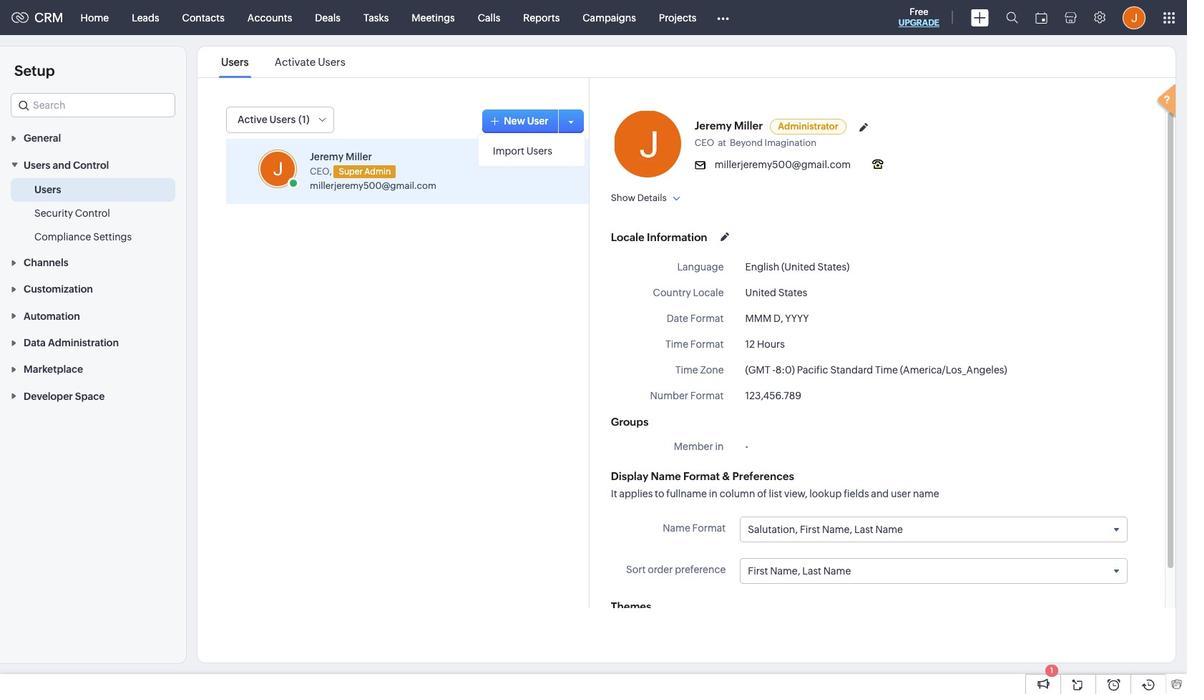 Task type: describe. For each thing, give the bounding box(es) containing it.
(gmt
[[746, 364, 771, 376]]

format for number
[[691, 390, 724, 402]]

last inside "field"
[[855, 524, 874, 535]]

developer space button
[[0, 383, 186, 409]]

campaigns link
[[571, 0, 648, 35]]

ceo
[[695, 137, 715, 148]]

salutation, first name, last name
[[748, 524, 903, 535]]

to
[[655, 488, 665, 500]]

pacific
[[797, 364, 829, 376]]

reports
[[524, 12, 560, 23]]

beyond imagination link
[[730, 137, 820, 148]]

lookup
[[810, 488, 842, 500]]

projects link
[[648, 0, 708, 35]]

groups
[[611, 416, 649, 428]]

at
[[718, 137, 727, 148]]

import
[[493, 145, 525, 156]]

country
[[653, 287, 691, 299]]

active users (1)
[[238, 114, 310, 125]]

applies
[[620, 488, 653, 500]]

salutation,
[[748, 524, 798, 535]]

users link for 'security control' link
[[34, 182, 61, 197]]

security control link
[[34, 206, 110, 220]]

Salutation, First Name, Last Name field
[[741, 518, 1127, 542]]

general button
[[0, 125, 186, 151]]

time zone
[[676, 364, 724, 376]]

contacts
[[182, 12, 225, 23]]

1 horizontal spatial locale
[[693, 287, 724, 299]]

customization
[[24, 284, 93, 295]]

(gmt -8:0) pacific standard time (america/los_angeles)
[[746, 364, 1008, 376]]

in inside display name format & preferences it applies to fullname in column of list view, lookup fields and user name
[[709, 488, 718, 500]]

create menu image
[[971, 9, 989, 26]]

search element
[[998, 0, 1027, 35]]

time for time zone
[[676, 364, 698, 376]]

display name format & preferences it applies to fullname in column of list view, lookup fields and user name
[[611, 470, 940, 500]]

0 horizontal spatial -
[[746, 441, 749, 452]]

automation
[[24, 310, 80, 322]]

imagination
[[765, 137, 817, 148]]

states
[[779, 287, 808, 299]]

users and control
[[24, 159, 109, 171]]

jeremy for jeremy miller
[[695, 120, 732, 132]]

developer space
[[24, 391, 105, 402]]

date format
[[667, 313, 724, 324]]

123,456.789
[[746, 390, 802, 402]]

mmm d, yyyy
[[746, 313, 809, 324]]

states)
[[818, 261, 850, 273]]

profile element
[[1115, 0, 1155, 35]]

compliance
[[34, 231, 91, 242]]

leads link
[[120, 0, 171, 35]]

name inside first name, last name field
[[824, 566, 851, 577]]

activate users
[[275, 56, 346, 68]]

channels button
[[0, 249, 186, 276]]

1
[[1051, 666, 1054, 675]]

standard
[[831, 364, 873, 376]]

jeremy miller ceo, super admin millerjeremy500@gmail.com
[[310, 151, 437, 191]]

miller for jeremy miller ceo, super admin millerjeremy500@gmail.com
[[346, 151, 372, 163]]

compliance settings
[[34, 231, 132, 242]]

first inside field
[[748, 566, 768, 577]]

format inside display name format & preferences it applies to fullname in column of list view, lookup fields and user name
[[684, 470, 720, 483]]

(united
[[782, 261, 816, 273]]

campaigns
[[583, 12, 636, 23]]

users down user
[[527, 145, 553, 156]]

d,
[[774, 313, 784, 324]]

name, inside "field"
[[822, 524, 853, 535]]

details
[[638, 193, 667, 203]]

preferences
[[733, 470, 795, 483]]

accounts link
[[236, 0, 304, 35]]

users and control button
[[0, 151, 186, 178]]

crm link
[[11, 10, 63, 25]]

time right standard
[[875, 364, 898, 376]]

date
[[667, 313, 689, 324]]

meetings
[[412, 12, 455, 23]]

security
[[34, 207, 73, 219]]

space
[[75, 391, 105, 402]]

show details
[[611, 193, 667, 203]]

developer
[[24, 391, 73, 402]]

new user button
[[483, 109, 563, 133]]

fields
[[844, 488, 869, 500]]

last inside field
[[803, 566, 822, 577]]

format for date
[[691, 313, 724, 324]]

general
[[24, 133, 61, 144]]

leads
[[132, 12, 159, 23]]

users and control region
[[0, 178, 186, 249]]

activate users link
[[273, 56, 348, 68]]

active
[[238, 114, 268, 125]]

automation button
[[0, 302, 186, 329]]

english
[[746, 261, 780, 273]]

time for time format
[[666, 339, 689, 350]]

member
[[674, 441, 714, 452]]

0 horizontal spatial millerjeremy500@gmail.com
[[310, 180, 437, 191]]

8:0)
[[776, 364, 795, 376]]

themes
[[611, 601, 652, 613]]

format for time
[[691, 339, 724, 350]]

profile image
[[1123, 6, 1146, 29]]

users inside region
[[34, 184, 61, 195]]

list
[[769, 488, 783, 500]]

miller for jeremy miller
[[734, 120, 763, 132]]



Task type: locate. For each thing, give the bounding box(es) containing it.
1 horizontal spatial and
[[871, 488, 889, 500]]

Other Modules field
[[708, 6, 739, 29]]

locale
[[611, 231, 645, 243], [693, 287, 724, 299]]

name
[[913, 488, 940, 500]]

format down fullname
[[693, 523, 726, 534]]

accounts
[[248, 12, 292, 23]]

user
[[527, 115, 549, 126]]

- up preferences
[[746, 441, 749, 452]]

name up to
[[651, 470, 681, 483]]

list containing users
[[208, 47, 359, 77]]

1 horizontal spatial last
[[855, 524, 874, 535]]

control up compliance settings link at the top of the page
[[75, 207, 110, 219]]

users down contacts
[[221, 56, 249, 68]]

tasks
[[364, 12, 389, 23]]

first name, last name
[[748, 566, 851, 577]]

projects
[[659, 12, 697, 23]]

name inside display name format & preferences it applies to fullname in column of list view, lookup fields and user name
[[651, 470, 681, 483]]

1 horizontal spatial jeremy
[[695, 120, 732, 132]]

-
[[773, 364, 776, 376], [746, 441, 749, 452]]

first inside "field"
[[800, 524, 820, 535]]

control inside region
[[75, 207, 110, 219]]

control
[[73, 159, 109, 171], [75, 207, 110, 219]]

miller
[[734, 120, 763, 132], [346, 151, 372, 163]]

0 horizontal spatial last
[[803, 566, 822, 577]]

calendar image
[[1036, 12, 1048, 23]]

time format
[[666, 339, 724, 350]]

control down general dropdown button
[[73, 159, 109, 171]]

admin
[[365, 167, 391, 177]]

1 horizontal spatial miller
[[734, 120, 763, 132]]

users right activate
[[318, 56, 346, 68]]

jeremy up ceo
[[695, 120, 732, 132]]

show
[[611, 193, 636, 203]]

preference
[[675, 564, 726, 576]]

1 vertical spatial users link
[[34, 182, 61, 197]]

miller inside jeremy miller ceo, super admin millerjeremy500@gmail.com
[[346, 151, 372, 163]]

0 vertical spatial in
[[716, 441, 724, 452]]

and inside dropdown button
[[53, 159, 71, 171]]

contacts link
[[171, 0, 236, 35]]

reports link
[[512, 0, 571, 35]]

0 horizontal spatial locale
[[611, 231, 645, 243]]

format down zone
[[691, 390, 724, 402]]

name down user
[[876, 524, 903, 535]]

jeremy up ceo,
[[310, 151, 344, 163]]

format for name
[[693, 523, 726, 534]]

hours
[[757, 339, 785, 350]]

Search text field
[[11, 94, 175, 117]]

0 vertical spatial last
[[855, 524, 874, 535]]

control inside dropdown button
[[73, 159, 109, 171]]

0 horizontal spatial name,
[[770, 566, 801, 577]]

1 vertical spatial control
[[75, 207, 110, 219]]

millerjeremy500@gmail.com link
[[310, 180, 437, 191]]

jeremy
[[695, 120, 732, 132], [310, 151, 344, 163]]

calls link
[[467, 0, 512, 35]]

view,
[[785, 488, 808, 500]]

First Name, Last Name field
[[741, 559, 1127, 584]]

1 vertical spatial locale
[[693, 287, 724, 299]]

0 vertical spatial and
[[53, 159, 71, 171]]

language
[[678, 261, 724, 273]]

marketplace
[[24, 364, 83, 375]]

zone
[[700, 364, 724, 376]]

last down fields
[[855, 524, 874, 535]]

sort
[[626, 564, 646, 576]]

1 horizontal spatial users link
[[219, 56, 251, 68]]

0 vertical spatial first
[[800, 524, 820, 535]]

- right (gmt
[[773, 364, 776, 376]]

format up zone
[[691, 339, 724, 350]]

import users
[[493, 145, 553, 156]]

tasks link
[[352, 0, 400, 35]]

&
[[723, 470, 730, 483]]

column
[[720, 488, 756, 500]]

number format
[[650, 390, 724, 402]]

1 vertical spatial name,
[[770, 566, 801, 577]]

name
[[651, 470, 681, 483], [663, 523, 691, 534], [876, 524, 903, 535], [824, 566, 851, 577]]

0 horizontal spatial users link
[[34, 182, 61, 197]]

setup
[[14, 62, 55, 79]]

display
[[611, 470, 649, 483]]

search image
[[1007, 11, 1019, 24]]

name inside salutation, first name, last name "field"
[[876, 524, 903, 535]]

upgrade
[[899, 18, 940, 28]]

0 vertical spatial jeremy
[[695, 120, 732, 132]]

1 vertical spatial miller
[[346, 151, 372, 163]]

0 horizontal spatial and
[[53, 159, 71, 171]]

users link down contacts
[[219, 56, 251, 68]]

miller up "super"
[[346, 151, 372, 163]]

united
[[746, 287, 777, 299]]

free upgrade
[[899, 6, 940, 28]]

create menu element
[[963, 0, 998, 35]]

users inside dropdown button
[[24, 159, 50, 171]]

english (united states)
[[746, 261, 850, 273]]

1 vertical spatial last
[[803, 566, 822, 577]]

information
[[647, 231, 708, 243]]

0 vertical spatial name,
[[822, 524, 853, 535]]

time left zone
[[676, 364, 698, 376]]

users up security
[[34, 184, 61, 195]]

users link for activate users 'link'
[[219, 56, 251, 68]]

millerjeremy500@gmail.com
[[715, 159, 851, 170], [310, 180, 437, 191]]

administrator
[[778, 121, 839, 132]]

free
[[910, 6, 929, 17]]

locale down show in the right of the page
[[611, 231, 645, 243]]

yyyy
[[786, 313, 809, 324]]

name down fullname
[[663, 523, 691, 534]]

member in
[[674, 441, 724, 452]]

12
[[746, 339, 755, 350]]

1 vertical spatial in
[[709, 488, 718, 500]]

users link
[[219, 56, 251, 68], [34, 182, 61, 197]]

format up fullname
[[684, 470, 720, 483]]

data
[[24, 337, 46, 349]]

ceo at beyond imagination
[[695, 137, 817, 148]]

miller up beyond
[[734, 120, 763, 132]]

list
[[208, 47, 359, 77]]

jeremy miller
[[695, 120, 763, 132]]

and inside display name format & preferences it applies to fullname in column of list view, lookup fields and user name
[[871, 488, 889, 500]]

in left 'column'
[[709, 488, 718, 500]]

users down general
[[24, 159, 50, 171]]

1 horizontal spatial -
[[773, 364, 776, 376]]

1 horizontal spatial first
[[800, 524, 820, 535]]

name format
[[663, 523, 726, 534]]

name,
[[822, 524, 853, 535], [770, 566, 801, 577]]

0 vertical spatial control
[[73, 159, 109, 171]]

of
[[758, 488, 767, 500]]

0 vertical spatial miller
[[734, 120, 763, 132]]

deals link
[[304, 0, 352, 35]]

order
[[648, 564, 673, 576]]

last down salutation, first name, last name
[[803, 566, 822, 577]]

1 vertical spatial and
[[871, 488, 889, 500]]

name, inside field
[[770, 566, 801, 577]]

users link up security
[[34, 182, 61, 197]]

jeremy for jeremy miller ceo, super admin millerjeremy500@gmail.com
[[310, 151, 344, 163]]

None field
[[11, 93, 175, 117]]

channels
[[24, 257, 69, 268]]

millerjeremy500@gmail.com down admin
[[310, 180, 437, 191]]

0 vertical spatial locale
[[611, 231, 645, 243]]

first right salutation,
[[800, 524, 820, 535]]

super
[[339, 167, 363, 177]]

jeremy inside jeremy miller ceo, super admin millerjeremy500@gmail.com
[[310, 151, 344, 163]]

1 vertical spatial -
[[746, 441, 749, 452]]

1 vertical spatial first
[[748, 566, 768, 577]]

(america/los_angeles)
[[900, 364, 1008, 376]]

0 horizontal spatial jeremy
[[310, 151, 344, 163]]

0 horizontal spatial first
[[748, 566, 768, 577]]

data administration
[[24, 337, 119, 349]]

0 horizontal spatial miller
[[346, 151, 372, 163]]

home link
[[69, 0, 120, 35]]

calls
[[478, 12, 501, 23]]

new user
[[504, 115, 549, 126]]

1 vertical spatial millerjeremy500@gmail.com
[[310, 180, 437, 191]]

sort order preference
[[626, 564, 726, 576]]

and left user
[[871, 488, 889, 500]]

format up "time format"
[[691, 313, 724, 324]]

1 vertical spatial jeremy
[[310, 151, 344, 163]]

marketplace button
[[0, 356, 186, 383]]

1 horizontal spatial name,
[[822, 524, 853, 535]]

user
[[891, 488, 911, 500]]

united states
[[746, 287, 808, 299]]

locale information
[[611, 231, 708, 243]]

in right member
[[716, 441, 724, 452]]

time down date
[[666, 339, 689, 350]]

name, down salutation,
[[770, 566, 801, 577]]

first
[[800, 524, 820, 535], [748, 566, 768, 577]]

security control
[[34, 207, 110, 219]]

0 vertical spatial users link
[[219, 56, 251, 68]]

name down salutation, first name, last name
[[824, 566, 851, 577]]

name, down lookup
[[822, 524, 853, 535]]

show details link
[[611, 193, 681, 203]]

activate
[[275, 56, 316, 68]]

0 vertical spatial -
[[773, 364, 776, 376]]

1 horizontal spatial millerjeremy500@gmail.com
[[715, 159, 851, 170]]

locale down language at the right of the page
[[693, 287, 724, 299]]

and down general
[[53, 159, 71, 171]]

users (1)
[[270, 114, 310, 125]]

new
[[504, 115, 525, 126]]

last
[[855, 524, 874, 535], [803, 566, 822, 577]]

millerjeremy500@gmail.com down beyond imagination link
[[715, 159, 851, 170]]

first down salutation,
[[748, 566, 768, 577]]

0 vertical spatial millerjeremy500@gmail.com
[[715, 159, 851, 170]]



Task type: vqa. For each thing, say whether or not it's contained in the screenshot.


